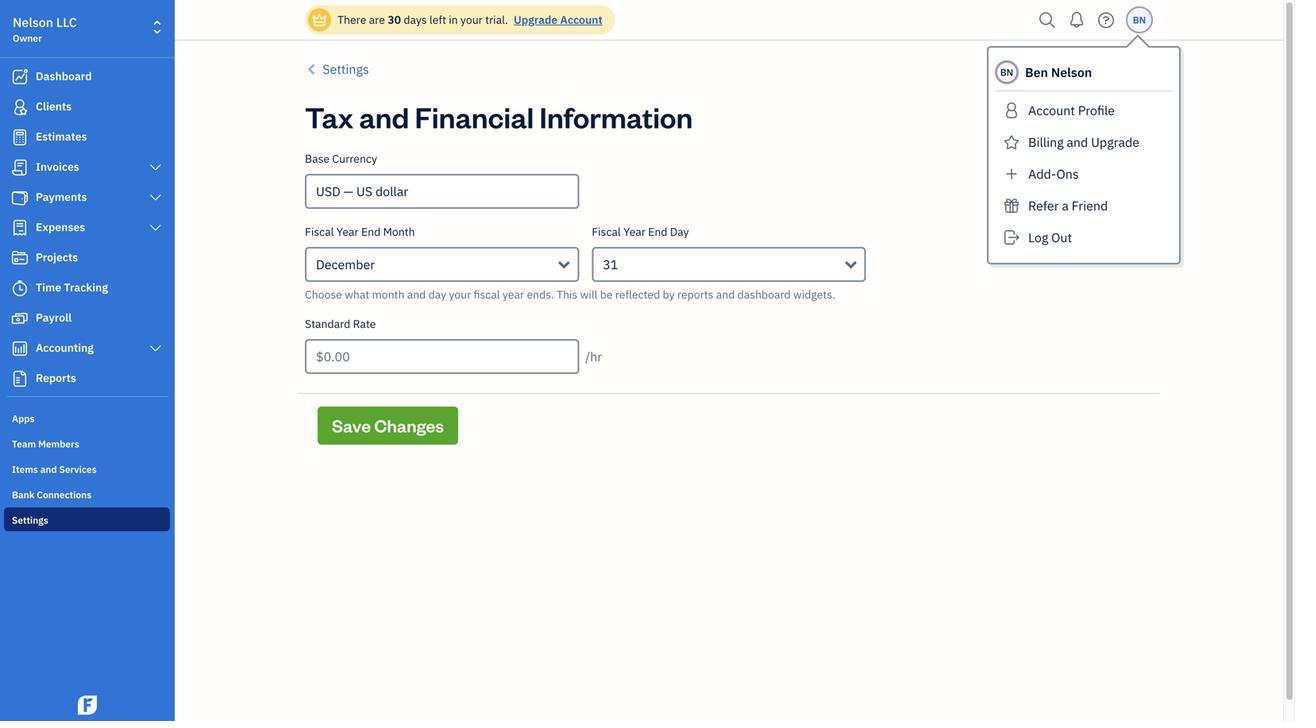 Task type: locate. For each thing, give the bounding box(es) containing it.
and for upgrade
[[1067, 134, 1088, 151]]

information
[[540, 98, 693, 135]]

dashboard
[[738, 287, 791, 302]]

fiscal
[[474, 287, 500, 302]]

1 chevron large down image from the top
[[148, 191, 163, 204]]

time tracking
[[36, 280, 108, 295]]

save changes
[[332, 414, 444, 437]]

notifications image
[[1064, 4, 1090, 36]]

fiscal
[[305, 224, 334, 239], [592, 224, 621, 239]]

estimate image
[[10, 129, 29, 145]]

account
[[560, 12, 603, 27], [1029, 102, 1075, 119]]

team
[[12, 438, 36, 450]]

settings button
[[305, 60, 369, 79]]

upgrade inside button
[[1091, 134, 1140, 151]]

nelson up owner
[[13, 14, 53, 31]]

items
[[12, 463, 38, 476]]

fiscal for 31
[[592, 224, 621, 239]]

0 horizontal spatial nelson
[[13, 14, 53, 31]]

chevron large down image
[[148, 161, 163, 174]]

settings down bank
[[12, 514, 48, 527]]

timer image
[[10, 280, 29, 296]]

main element
[[0, 0, 214, 721]]

ons
[[1057, 166, 1079, 182]]

end left month at the left top
[[361, 224, 381, 239]]

will
[[580, 287, 598, 302]]

nelson right ben
[[1051, 64, 1092, 81]]

log out image
[[1002, 225, 1022, 250]]

2 vertical spatial chevron large down image
[[148, 342, 163, 355]]

end
[[361, 224, 381, 239], [648, 224, 668, 239]]

2 end from the left
[[648, 224, 668, 239]]

go to help image
[[1094, 8, 1119, 32]]

report image
[[10, 371, 29, 387]]

1 horizontal spatial upgrade
[[1091, 134, 1140, 151]]

1 horizontal spatial bn
[[1133, 14, 1146, 26]]

bn
[[1133, 14, 1146, 26], [1001, 66, 1014, 79]]

and up 'currency'
[[359, 98, 409, 135]]

1 fiscal from the left
[[305, 224, 334, 239]]

end for 31
[[648, 224, 668, 239]]

reports
[[36, 371, 76, 385]]

0 horizontal spatial settings
[[12, 514, 48, 527]]

year for 31
[[624, 224, 646, 239]]

and inside items and services "link"
[[40, 463, 57, 476]]

payroll
[[36, 310, 72, 325]]

and right billing
[[1067, 134, 1088, 151]]

nelson inside nelson llc owner
[[13, 14, 53, 31]]

upgrade down profile
[[1091, 134, 1140, 151]]

your right in
[[461, 12, 483, 27]]

upgrade right trial.
[[514, 12, 558, 27]]

and inside "billing and upgrade" button
[[1067, 134, 1088, 151]]

1 vertical spatial bn
[[1001, 66, 1014, 79]]

reflected
[[615, 287, 660, 302]]

2 fiscal from the left
[[592, 224, 621, 239]]

0 vertical spatial your
[[461, 12, 483, 27]]

chevron large down image inside accounting link
[[148, 342, 163, 355]]

0 horizontal spatial account
[[560, 12, 603, 27]]

year
[[503, 287, 524, 302]]

0 horizontal spatial end
[[361, 224, 381, 239]]

payment image
[[10, 190, 29, 206]]

1 horizontal spatial year
[[624, 224, 646, 239]]

bn left ben
[[1001, 66, 1014, 79]]

dashboard link
[[4, 63, 170, 91]]

be
[[600, 287, 613, 302]]

and
[[359, 98, 409, 135], [1067, 134, 1088, 151], [407, 287, 426, 302], [716, 287, 735, 302], [40, 463, 57, 476]]

widgets.
[[793, 287, 835, 302]]

chevron large down image
[[148, 191, 163, 204], [148, 222, 163, 234], [148, 342, 163, 355]]

add-ons
[[1029, 166, 1079, 182]]

billing and upgrade button
[[995, 129, 1173, 155]]

refer a friend
[[1029, 197, 1108, 214]]

log out button
[[995, 225, 1173, 250]]

settings
[[323, 61, 369, 77], [12, 514, 48, 527]]

0 vertical spatial account
[[560, 12, 603, 27]]

fiscal up december
[[305, 224, 334, 239]]

0 vertical spatial bn
[[1133, 14, 1146, 26]]

apps link
[[4, 406, 170, 430]]

your right day
[[449, 287, 471, 302]]

settings inside button
[[323, 61, 369, 77]]

and left day
[[407, 287, 426, 302]]

account profile link
[[995, 98, 1173, 123]]

0 vertical spatial settings
[[323, 61, 369, 77]]

1 vertical spatial upgrade
[[1091, 134, 1140, 151]]

3 chevron large down image from the top
[[148, 342, 163, 355]]

1 end from the left
[[361, 224, 381, 239]]

chevron large down image for accounting
[[148, 342, 163, 355]]

profile
[[1078, 102, 1115, 119]]

estimates link
[[4, 123, 170, 152]]

year
[[337, 224, 359, 239], [624, 224, 646, 239]]

1 horizontal spatial settings
[[323, 61, 369, 77]]

freshbooks image
[[75, 696, 100, 715]]

in
[[449, 12, 458, 27]]

dashboard image
[[10, 69, 29, 85]]

invoice image
[[10, 160, 29, 176]]

0 horizontal spatial fiscal
[[305, 224, 334, 239]]

1 vertical spatial account
[[1029, 102, 1075, 119]]

items and services
[[12, 463, 97, 476]]

settings inside main element
[[12, 514, 48, 527]]

bank connections
[[12, 488, 92, 501]]

and right reports
[[716, 287, 735, 302]]

0 vertical spatial nelson
[[13, 14, 53, 31]]

1 horizontal spatial nelson
[[1051, 64, 1092, 81]]

1 horizontal spatial account
[[1029, 102, 1075, 119]]

account profile image
[[1002, 98, 1022, 123]]

chevron large down image inside payments link
[[148, 191, 163, 204]]

day
[[670, 224, 689, 239]]

0 horizontal spatial bn
[[1001, 66, 1014, 79]]

2 year from the left
[[624, 224, 646, 239]]

1 horizontal spatial end
[[648, 224, 668, 239]]

ben nelson
[[1025, 64, 1092, 81]]

project image
[[10, 250, 29, 266]]

0 vertical spatial upgrade
[[514, 12, 558, 27]]

account profile
[[1029, 102, 1115, 119]]

end left day
[[648, 224, 668, 239]]

nelson
[[13, 14, 53, 31], [1051, 64, 1092, 81]]

1 year from the left
[[337, 224, 359, 239]]

add-ons link
[[995, 161, 1173, 187]]

bn right go to help icon
[[1133, 14, 1146, 26]]

Fiscal Year End Month field
[[305, 247, 579, 282]]

and right items
[[40, 463, 57, 476]]

year left day
[[624, 224, 646, 239]]

refer
[[1029, 197, 1059, 214]]

save changes button
[[318, 407, 458, 445]]

payments
[[36, 189, 87, 204]]

0 vertical spatial chevron large down image
[[148, 191, 163, 204]]

Currency text field
[[307, 176, 578, 207]]

by
[[663, 287, 675, 302]]

clients link
[[4, 93, 170, 122]]

year up december
[[337, 224, 359, 239]]

account inside account profile link
[[1029, 102, 1075, 119]]

fiscal for december
[[305, 224, 334, 239]]

fiscal up '31'
[[592, 224, 621, 239]]

1 vertical spatial chevron large down image
[[148, 222, 163, 234]]

save
[[332, 414, 371, 437]]

ends.
[[527, 287, 554, 302]]

currency
[[332, 151, 377, 166]]

base currency
[[305, 151, 377, 166]]

money image
[[10, 311, 29, 326]]

llc
[[56, 14, 77, 31]]

0 horizontal spatial year
[[337, 224, 359, 239]]

2 chevron large down image from the top
[[148, 222, 163, 234]]

1 vertical spatial settings
[[12, 514, 48, 527]]

1 horizontal spatial fiscal
[[592, 224, 621, 239]]

expenses
[[36, 220, 85, 234]]

financial
[[415, 98, 534, 135]]

settings right chevronleft image
[[323, 61, 369, 77]]

day
[[429, 287, 446, 302]]

1 vertical spatial your
[[449, 287, 471, 302]]

month
[[383, 224, 415, 239]]

chevronleft image
[[305, 60, 320, 79]]



Task type: describe. For each thing, give the bounding box(es) containing it.
changes
[[374, 414, 444, 437]]

choose
[[305, 287, 342, 302]]

Fiscal Year End Day field
[[592, 247, 866, 282]]

nelson llc owner
[[13, 14, 77, 44]]

expenses link
[[4, 214, 170, 242]]

fiscal year end day
[[592, 224, 689, 239]]

search image
[[1035, 8, 1060, 32]]

there are 30 days left in your trial. upgrade account
[[338, 12, 603, 27]]

choose what month and day your fiscal year ends. this will be reflected by reports and dashboard widgets.
[[305, 287, 835, 302]]

1 vertical spatial nelson
[[1051, 64, 1092, 81]]

out
[[1052, 229, 1072, 246]]

this
[[557, 287, 578, 302]]

fiscal year end month
[[305, 224, 415, 239]]

bn inside dropdown button
[[1133, 14, 1146, 26]]

projects link
[[4, 244, 170, 272]]

and for services
[[40, 463, 57, 476]]

invoices
[[36, 159, 79, 174]]

time tracking link
[[4, 274, 170, 303]]

chart image
[[10, 341, 29, 357]]

owner
[[13, 32, 42, 44]]

trial.
[[485, 12, 508, 27]]

settings link
[[4, 508, 170, 531]]

bn button
[[1126, 6, 1153, 33]]

a
[[1062, 197, 1069, 214]]

what
[[345, 287, 369, 302]]

december
[[316, 256, 375, 273]]

team members
[[12, 438, 79, 450]]

time
[[36, 280, 61, 295]]

accounting link
[[4, 334, 170, 363]]

standard
[[305, 316, 350, 331]]

log out
[[1029, 229, 1072, 246]]

year for december
[[337, 224, 359, 239]]

payments link
[[4, 183, 170, 212]]

month
[[372, 287, 405, 302]]

Standard Rate text field
[[305, 339, 579, 374]]

chevron large down image for payments
[[148, 191, 163, 204]]

expense image
[[10, 220, 29, 236]]

tax and financial information
[[305, 98, 693, 135]]

standard rate
[[305, 316, 376, 331]]

connections
[[37, 488, 92, 501]]

billing and upgrade image
[[1002, 129, 1022, 155]]

end for december
[[361, 224, 381, 239]]

reports
[[677, 287, 714, 302]]

clients
[[36, 99, 72, 114]]

payroll link
[[4, 304, 170, 333]]

refer a friend image
[[1002, 193, 1022, 218]]

team members link
[[4, 431, 170, 455]]

add ons image
[[1002, 161, 1022, 187]]

services
[[59, 463, 97, 476]]

bank connections link
[[4, 482, 170, 506]]

client image
[[10, 99, 29, 115]]

days
[[404, 12, 427, 27]]

31
[[603, 256, 618, 273]]

apps
[[12, 412, 35, 425]]

/hr
[[585, 348, 602, 365]]

billing and upgrade
[[1029, 134, 1140, 151]]

items and services link
[[4, 457, 170, 481]]

ben
[[1025, 64, 1048, 81]]

upgrade account link
[[511, 12, 603, 27]]

left
[[430, 12, 446, 27]]

rate
[[353, 316, 376, 331]]

and for financial
[[359, 98, 409, 135]]

tracking
[[64, 280, 108, 295]]

tax
[[305, 98, 354, 135]]

friend
[[1072, 197, 1108, 214]]

billing
[[1029, 134, 1064, 151]]

estimates
[[36, 129, 87, 144]]

add-
[[1029, 166, 1057, 182]]

30
[[388, 12, 401, 27]]

accounting
[[36, 340, 94, 355]]

0 horizontal spatial upgrade
[[514, 12, 558, 27]]

dashboard
[[36, 69, 92, 83]]

members
[[38, 438, 79, 450]]

base
[[305, 151, 330, 166]]

log
[[1029, 229, 1049, 246]]

there
[[338, 12, 366, 27]]

invoices link
[[4, 153, 170, 182]]

are
[[369, 12, 385, 27]]

projects
[[36, 250, 78, 264]]

crown image
[[311, 12, 328, 28]]

refer a friend link
[[995, 193, 1173, 218]]

chevron large down image for expenses
[[148, 222, 163, 234]]



Task type: vqa. For each thing, say whether or not it's contained in the screenshot.
Day Link on the top
no



